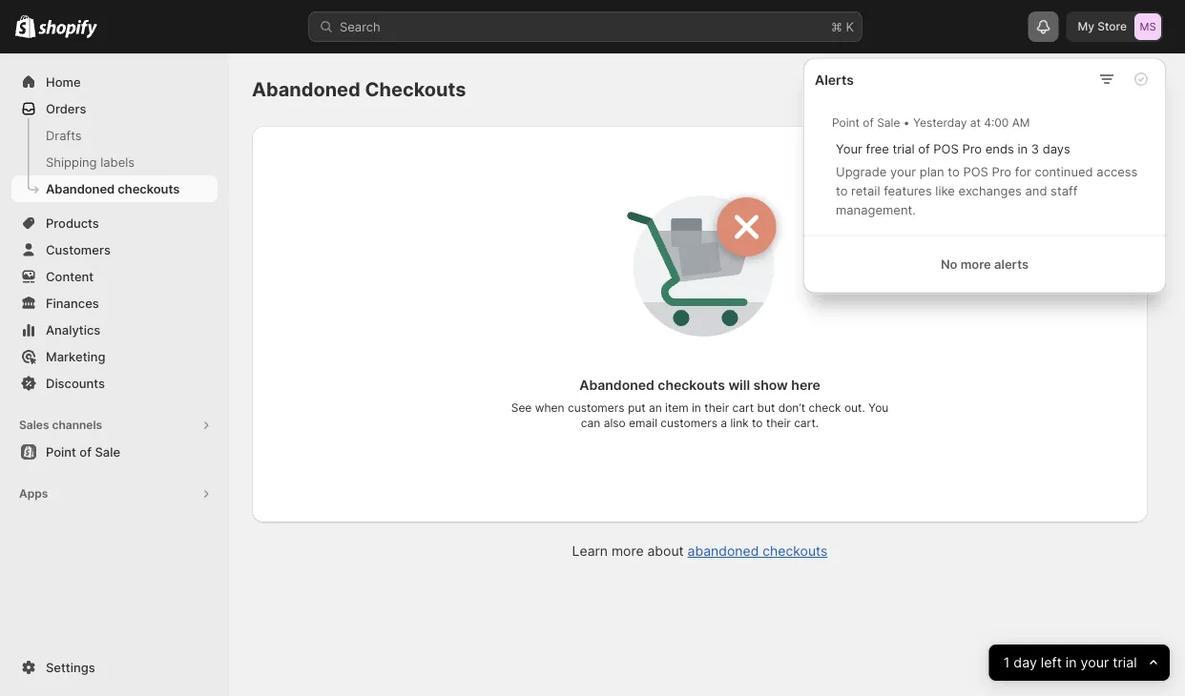 Task type: locate. For each thing, give the bounding box(es) containing it.
0 vertical spatial abandoned
[[252, 78, 360, 101]]

0 vertical spatial trial
[[893, 142, 915, 156]]

to up like
[[948, 165, 960, 179]]

checkouts
[[118, 181, 180, 196], [658, 377, 725, 394], [763, 543, 828, 560]]

0 horizontal spatial checkouts
[[118, 181, 180, 196]]

access
[[1097, 165, 1138, 179]]

1 horizontal spatial your
[[1081, 655, 1109, 671]]

and
[[1025, 184, 1047, 198]]

1 horizontal spatial sale
[[877, 115, 900, 129]]

pro
[[962, 142, 982, 156], [992, 165, 1011, 179]]

2 horizontal spatial of
[[918, 142, 930, 156]]

a
[[721, 416, 727, 430]]

settings
[[46, 660, 95, 675]]

1 vertical spatial abandoned
[[46, 181, 115, 196]]

sale left •
[[877, 115, 900, 129]]

0 vertical spatial to
[[948, 165, 960, 179]]

2 horizontal spatial checkouts
[[763, 543, 828, 560]]

•
[[903, 115, 910, 129]]

0 horizontal spatial abandoned
[[46, 181, 115, 196]]

alerts
[[994, 257, 1029, 272]]

1 horizontal spatial shopify image
[[38, 20, 98, 39]]

1 vertical spatial of
[[918, 142, 930, 156]]

checkouts for abandoned checkouts will show here see when customers put an item in their cart but don't check out. you can also email customers a link to their cart.
[[658, 377, 725, 394]]

1 vertical spatial sale
[[95, 445, 120, 459]]

trial inside your free trial of pos pro ends in 3 days upgrade your plan to pos pro for continued access to retail features like exchanges and staff management.
[[893, 142, 915, 156]]

more
[[960, 257, 991, 272], [611, 543, 644, 560]]

1 vertical spatial trial
[[1113, 655, 1137, 671]]

abandoned inside abandoned checkouts link
[[46, 181, 115, 196]]

in right item
[[692, 401, 701, 415]]

your up features at the top right of page
[[890, 165, 916, 179]]

your right 'left'
[[1081, 655, 1109, 671]]

features
[[884, 184, 932, 198]]

apps button
[[11, 481, 218, 508]]

1 horizontal spatial in
[[1018, 142, 1028, 156]]

0 horizontal spatial of
[[80, 445, 92, 459]]

0 vertical spatial of
[[863, 115, 874, 129]]

abandoned up put
[[579, 377, 654, 394]]

0 horizontal spatial sale
[[95, 445, 120, 459]]

of inside your free trial of pos pro ends in 3 days upgrade your plan to pos pro for continued access to retail features like exchanges and staff management.
[[918, 142, 930, 156]]

no
[[941, 257, 957, 272]]

0 horizontal spatial to
[[752, 416, 763, 430]]

abandoned down shipping
[[46, 181, 115, 196]]

your
[[890, 165, 916, 179], [1081, 655, 1109, 671]]

your
[[836, 142, 862, 156]]

2 vertical spatial in
[[1066, 655, 1077, 671]]

shopify image
[[15, 15, 36, 38], [38, 20, 98, 39]]

customers link
[[11, 237, 218, 263]]

my store image
[[1134, 13, 1161, 40]]

point up your
[[832, 115, 860, 129]]

home
[[46, 74, 81, 89]]

your inside dropdown button
[[1081, 655, 1109, 671]]

customers down item
[[661, 416, 717, 430]]

sale down "sales channels" button
[[95, 445, 120, 459]]

their up a
[[704, 401, 729, 415]]

more right learn
[[611, 543, 644, 560]]

of up free
[[863, 115, 874, 129]]

1 vertical spatial to
[[836, 184, 848, 198]]

pos
[[933, 142, 959, 156], [963, 165, 988, 179]]

in right 'left'
[[1066, 655, 1077, 671]]

0 vertical spatial point
[[832, 115, 860, 129]]

0 vertical spatial sale
[[877, 115, 900, 129]]

0 vertical spatial checkouts
[[118, 181, 180, 196]]

1 vertical spatial your
[[1081, 655, 1109, 671]]

abandoned
[[252, 78, 360, 101], [46, 181, 115, 196], [579, 377, 654, 394]]

1 horizontal spatial trial
[[1113, 655, 1137, 671]]

2 vertical spatial to
[[752, 416, 763, 430]]

0 horizontal spatial your
[[890, 165, 916, 179]]

0 horizontal spatial point
[[46, 445, 76, 459]]

sale for point of sale
[[95, 445, 120, 459]]

trial inside dropdown button
[[1113, 655, 1137, 671]]

1 vertical spatial point
[[46, 445, 76, 459]]

pos up exchanges
[[963, 165, 988, 179]]

their
[[704, 401, 729, 415], [766, 416, 791, 430]]

2 horizontal spatial abandoned
[[579, 377, 654, 394]]

link
[[730, 416, 749, 430]]

in left 3
[[1018, 142, 1028, 156]]

0 horizontal spatial pos
[[933, 142, 959, 156]]

0 vertical spatial their
[[704, 401, 729, 415]]

here
[[791, 377, 820, 394]]

finances link
[[11, 290, 218, 317]]

to down but
[[752, 416, 763, 430]]

1 horizontal spatial more
[[960, 257, 991, 272]]

pos up "plan"
[[933, 142, 959, 156]]

abandoned checkouts
[[252, 78, 466, 101]]

their down but
[[766, 416, 791, 430]]

point inside button
[[46, 445, 76, 459]]

of for point of sale • yesterday at 4:00 am
[[863, 115, 874, 129]]

1 horizontal spatial customers
[[661, 416, 717, 430]]

1 horizontal spatial of
[[863, 115, 874, 129]]

when
[[535, 401, 564, 415]]

of down channels
[[80, 445, 92, 459]]

1 vertical spatial in
[[692, 401, 701, 415]]

1 vertical spatial pos
[[963, 165, 988, 179]]

analytics link
[[11, 317, 218, 343]]

customers
[[46, 242, 111, 257]]

to left the retail
[[836, 184, 848, 198]]

0 vertical spatial pro
[[962, 142, 982, 156]]

ends
[[985, 142, 1014, 156]]

0 horizontal spatial in
[[692, 401, 701, 415]]

0 vertical spatial your
[[890, 165, 916, 179]]

sale
[[877, 115, 900, 129], [95, 445, 120, 459]]

in
[[1018, 142, 1028, 156], [692, 401, 701, 415], [1066, 655, 1077, 671]]

customers up can
[[568, 401, 625, 415]]

0 horizontal spatial trial
[[893, 142, 915, 156]]

1 horizontal spatial checkouts
[[658, 377, 725, 394]]

abandoned for abandoned checkouts
[[46, 181, 115, 196]]

of inside button
[[80, 445, 92, 459]]

left
[[1041, 655, 1062, 671]]

abandoned checkouts
[[46, 181, 180, 196]]

shipping labels
[[46, 155, 135, 169]]

2 vertical spatial abandoned
[[579, 377, 654, 394]]

check
[[809, 401, 841, 415]]

trial right free
[[893, 142, 915, 156]]

checkouts
[[365, 78, 466, 101]]

shipping
[[46, 155, 97, 169]]

plan
[[920, 165, 944, 179]]

1 horizontal spatial to
[[836, 184, 848, 198]]

2 vertical spatial checkouts
[[763, 543, 828, 560]]

abandoned down search
[[252, 78, 360, 101]]

you
[[868, 401, 889, 415]]

0 vertical spatial in
[[1018, 142, 1028, 156]]

trial
[[893, 142, 915, 156], [1113, 655, 1137, 671]]

my
[[1078, 20, 1094, 33]]

apps
[[19, 487, 48, 501]]

1 day left in your trial button
[[989, 645, 1170, 681]]

0 horizontal spatial shopify image
[[15, 15, 36, 38]]

trial right 'left'
[[1113, 655, 1137, 671]]

1 vertical spatial checkouts
[[658, 377, 725, 394]]

more right no on the top right of the page
[[960, 257, 991, 272]]

to
[[948, 165, 960, 179], [836, 184, 848, 198], [752, 416, 763, 430]]

1 horizontal spatial abandoned
[[252, 78, 360, 101]]

1 vertical spatial their
[[766, 416, 791, 430]]

checkouts up item
[[658, 377, 725, 394]]

checkouts right abandoned
[[763, 543, 828, 560]]

to inside abandoned checkouts will show here see when customers put an item in their cart but don't check out. you can also email customers a link to their cart.
[[752, 416, 763, 430]]

0 vertical spatial more
[[960, 257, 991, 272]]

1 vertical spatial more
[[611, 543, 644, 560]]

exchanges
[[958, 184, 1022, 198]]

point down sales channels
[[46, 445, 76, 459]]

1 vertical spatial pro
[[992, 165, 1011, 179]]

1 horizontal spatial point
[[832, 115, 860, 129]]

no more alerts
[[941, 257, 1029, 272]]

show
[[753, 377, 788, 394]]

2 horizontal spatial in
[[1066, 655, 1077, 671]]

an
[[649, 401, 662, 415]]

for
[[1015, 165, 1031, 179]]

home link
[[11, 69, 218, 95]]

sale inside button
[[95, 445, 120, 459]]

0 horizontal spatial their
[[704, 401, 729, 415]]

products
[[46, 216, 99, 230]]

1 horizontal spatial pro
[[992, 165, 1011, 179]]

0 vertical spatial customers
[[568, 401, 625, 415]]

of
[[863, 115, 874, 129], [918, 142, 930, 156], [80, 445, 92, 459]]

1 horizontal spatial their
[[766, 416, 791, 430]]

marketing link
[[11, 343, 218, 370]]

point of sale button
[[0, 439, 229, 466]]

pro left for
[[992, 165, 1011, 179]]

point of sale
[[46, 445, 120, 459]]

checkouts inside abandoned checkouts will show here see when customers put an item in their cart but don't check out. you can also email customers a link to their cart.
[[658, 377, 725, 394]]

2 vertical spatial of
[[80, 445, 92, 459]]

0 vertical spatial pos
[[933, 142, 959, 156]]

pro down the "at"
[[962, 142, 982, 156]]

of up "plan"
[[918, 142, 930, 156]]

learn
[[572, 543, 608, 560]]

0 horizontal spatial more
[[611, 543, 644, 560]]

checkouts down "labels" at the left top
[[118, 181, 180, 196]]



Task type: describe. For each thing, give the bounding box(es) containing it.
learn more about abandoned checkouts
[[572, 543, 828, 560]]

shipping labels link
[[11, 149, 218, 176]]

about
[[647, 543, 684, 560]]

content link
[[11, 263, 218, 290]]

your free trial of pos pro ends in 3 days upgrade your plan to pos pro for continued access to retail features like exchanges and staff management.
[[836, 142, 1138, 218]]

staff
[[1051, 184, 1078, 198]]

at
[[970, 115, 981, 129]]

discounts link
[[11, 370, 218, 397]]

abandoned
[[688, 543, 759, 560]]

checkouts for abandoned checkouts
[[118, 181, 180, 196]]

continued
[[1035, 165, 1093, 179]]

abandoned checkouts link
[[688, 543, 828, 560]]

like
[[935, 184, 955, 198]]

channels
[[52, 418, 102, 432]]

finances
[[46, 296, 99, 311]]

⌘
[[831, 19, 842, 34]]

of for point of sale
[[80, 445, 92, 459]]

see
[[511, 401, 532, 415]]

orders
[[46, 101, 86, 116]]

upgrade
[[836, 165, 887, 179]]

will
[[728, 377, 750, 394]]

management.
[[836, 203, 916, 218]]

abandoned checkouts link
[[11, 176, 218, 202]]

sales channels button
[[11, 412, 218, 439]]

search
[[340, 19, 380, 34]]

marketing
[[46, 349, 105, 364]]

abandoned for abandoned checkouts
[[252, 78, 360, 101]]

also
[[604, 416, 626, 430]]

sales
[[19, 418, 49, 432]]

0 horizontal spatial customers
[[568, 401, 625, 415]]

days
[[1043, 142, 1070, 156]]

3
[[1031, 142, 1039, 156]]

point for point of sale
[[46, 445, 76, 459]]

point for point of sale • yesterday at 4:00 am
[[832, 115, 860, 129]]

orders link
[[11, 95, 218, 122]]

drafts link
[[11, 122, 218, 149]]

my store
[[1078, 20, 1127, 33]]

1 vertical spatial customers
[[661, 416, 717, 430]]

am
[[1012, 115, 1030, 129]]

yesterday
[[913, 115, 967, 129]]

0 horizontal spatial pro
[[962, 142, 982, 156]]

more for learn
[[611, 543, 644, 560]]

discounts
[[46, 376, 105, 391]]

can
[[581, 416, 600, 430]]

but
[[757, 401, 775, 415]]

sales channels
[[19, 418, 102, 432]]

1
[[1004, 655, 1010, 671]]

item
[[665, 401, 689, 415]]

day
[[1014, 655, 1037, 671]]

sale for point of sale • yesterday at 4:00 am
[[877, 115, 900, 129]]

4:00
[[984, 115, 1009, 129]]

labels
[[100, 155, 135, 169]]

in inside 1 day left in your trial dropdown button
[[1066, 655, 1077, 671]]

2 horizontal spatial to
[[948, 165, 960, 179]]

alerts
[[815, 72, 854, 88]]

don't
[[778, 401, 805, 415]]

in inside your free trial of pos pro ends in 3 days upgrade your plan to pos pro for continued access to retail features like exchanges and staff management.
[[1018, 142, 1028, 156]]

k
[[846, 19, 854, 34]]

analytics
[[46, 322, 100, 337]]

cart
[[732, 401, 754, 415]]

more for no
[[960, 257, 991, 272]]

out.
[[844, 401, 865, 415]]

in inside abandoned checkouts will show here see when customers put an item in their cart but don't check out. you can also email customers a link to their cart.
[[692, 401, 701, 415]]

free
[[866, 142, 889, 156]]

abandoned checkouts will show here see when customers put an item in their cart but don't check out. you can also email customers a link to their cart.
[[511, 377, 889, 430]]

point of sale • yesterday at 4:00 am
[[832, 115, 1030, 129]]

settings link
[[11, 655, 218, 681]]

point of sale link
[[11, 439, 218, 466]]

content
[[46, 269, 94, 284]]

1 horizontal spatial pos
[[963, 165, 988, 179]]

email
[[629, 416, 657, 430]]

1 day left in your trial
[[1004, 655, 1137, 671]]

cart.
[[794, 416, 819, 430]]

products link
[[11, 210, 218, 237]]

your inside your free trial of pos pro ends in 3 days upgrade your plan to pos pro for continued access to retail features like exchanges and staff management.
[[890, 165, 916, 179]]

drafts
[[46, 128, 82, 143]]

⌘ k
[[831, 19, 854, 34]]

put
[[628, 401, 646, 415]]

abandoned inside abandoned checkouts will show here see when customers put an item in their cart but don't check out. you can also email customers a link to their cart.
[[579, 377, 654, 394]]

retail
[[851, 184, 880, 198]]

store
[[1097, 20, 1127, 33]]



Task type: vqa. For each thing, say whether or not it's contained in the screenshot.
K
yes



